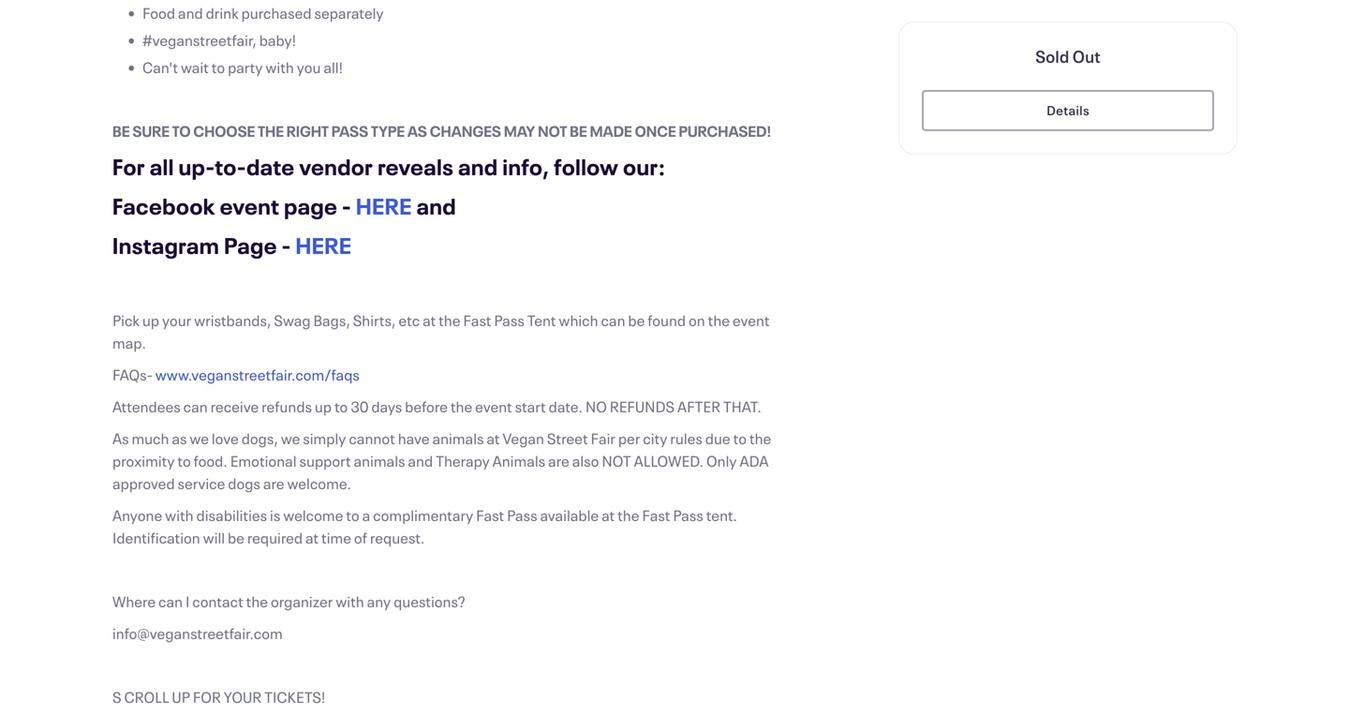 Task type: vqa. For each thing, say whether or not it's contained in the screenshot.
found
yes



Task type: locate. For each thing, give the bounding box(es) containing it.
pass inside the pick up your wristbands, swag bags, shirts, etc at the fast pass tent which can be found on the event map.
[[494, 310, 525, 330]]

info,
[[503, 152, 550, 181]]

can right which
[[601, 310, 626, 330]]

be
[[629, 310, 645, 330], [228, 528, 245, 548]]

at right 'etc'
[[423, 310, 436, 330]]

1 be from the left
[[112, 121, 130, 141]]

1 horizontal spatial here link
[[356, 191, 412, 221]]

the right available
[[618, 505, 640, 525]]

can left i
[[158, 592, 183, 612]]

0 horizontal spatial not
[[538, 121, 567, 141]]

to right wait
[[212, 57, 225, 77]]

pick up your wristbands, swag bags, shirts, etc at the fast pass tent which can be found on the event map.
[[112, 310, 770, 353]]

our:
[[624, 152, 666, 181]]

pass left tent on the left
[[494, 310, 525, 330]]

0 vertical spatial not
[[538, 121, 567, 141]]

1 vertical spatial event
[[733, 310, 770, 330]]

vendor
[[299, 152, 373, 181]]

be left sure
[[112, 121, 130, 141]]

-
[[342, 191, 352, 221], [282, 231, 291, 260]]

disabilities
[[196, 505, 267, 525]]

0 horizontal spatial animals
[[354, 451, 405, 471]]

to inside anyone with disabilities is welcome to a complimentary fast pass available at the fast pass tent. identification will be required at time of request.
[[346, 505, 360, 525]]

to left 30
[[335, 397, 348, 417]]

1 horizontal spatial event
[[475, 397, 513, 417]]

with up identification
[[165, 505, 194, 525]]

0 horizontal spatial here link
[[296, 231, 352, 260]]

not down per
[[602, 451, 632, 471]]

details button
[[922, 90, 1215, 131]]

street
[[547, 428, 588, 449]]

animals
[[433, 428, 484, 449], [354, 451, 405, 471]]

at left "vegan"
[[487, 428, 500, 449]]

vegan
[[503, 428, 545, 449]]

1 horizontal spatial be
[[629, 310, 645, 330]]

here link for instagram page - here
[[296, 231, 352, 260]]

changes
[[430, 121, 502, 141]]

0 horizontal spatial here
[[296, 231, 352, 260]]

and down reveals
[[417, 191, 457, 221]]

1 vertical spatial here link
[[296, 231, 352, 260]]

and up "#veganstreetfair,"
[[178, 3, 203, 23]]

refunds
[[610, 397, 675, 417]]

0 vertical spatial event
[[220, 191, 280, 221]]

0 horizontal spatial we
[[190, 428, 209, 449]]

the right before
[[451, 397, 473, 417]]

1 horizontal spatial not
[[602, 451, 632, 471]]

attendees
[[112, 397, 181, 417]]

with down baby!
[[266, 57, 294, 77]]

here down page
[[296, 231, 352, 260]]

0 vertical spatial here
[[356, 191, 412, 221]]

approved
[[112, 473, 175, 494]]

to-
[[215, 152, 247, 181]]

up inside the pick up your wristbands, swag bags, shirts, etc at the fast pass tent which can be found on the event map.
[[142, 310, 159, 330]]

as
[[112, 428, 129, 449]]

0 horizontal spatial be
[[112, 121, 130, 141]]

of
[[354, 528, 368, 548]]

event left start on the bottom of the page
[[475, 397, 513, 417]]

identification
[[112, 528, 200, 548]]

can for where can i contact the organizer with any questions?
[[158, 592, 183, 612]]

wristbands,
[[194, 310, 271, 330]]

0 horizontal spatial be
[[228, 528, 245, 548]]

1 vertical spatial here
[[296, 231, 352, 260]]

0 horizontal spatial with
[[165, 505, 194, 525]]

welcome
[[283, 505, 343, 525]]

1 vertical spatial not
[[602, 451, 632, 471]]

1 horizontal spatial -
[[342, 191, 352, 221]]

simply
[[303, 428, 346, 449]]

0 vertical spatial can
[[601, 310, 626, 330]]

questions?
[[394, 592, 466, 612]]

2 horizontal spatial event
[[733, 310, 770, 330]]

up right the pick
[[142, 310, 159, 330]]

0 vertical spatial up
[[142, 310, 159, 330]]

0 horizontal spatial up
[[142, 310, 159, 330]]

0 horizontal spatial event
[[220, 191, 280, 221]]

event right on
[[733, 310, 770, 330]]

event
[[220, 191, 280, 221], [733, 310, 770, 330], [475, 397, 513, 417]]

0 horizontal spatial are
[[263, 473, 285, 494]]

the inside anyone with disabilities is welcome to a complimentary fast pass available at the fast pass tent. identification will be required at time of request.
[[618, 505, 640, 525]]

faqs-
[[112, 365, 153, 385]]

pass left available
[[507, 505, 538, 525]]

we right as
[[190, 428, 209, 449]]

receive
[[211, 397, 259, 417]]

0 vertical spatial here link
[[356, 191, 412, 221]]

1 horizontal spatial are
[[548, 451, 570, 471]]

and down have
[[408, 451, 433, 471]]

found
[[648, 310, 686, 330]]

fast down the therapy
[[476, 505, 505, 525]]

ada
[[740, 451, 769, 471]]

follow
[[554, 152, 619, 181]]

up-
[[179, 152, 215, 181]]

at right available
[[602, 505, 615, 525]]

1 horizontal spatial here
[[356, 191, 412, 221]]

for
[[112, 152, 145, 181]]

you
[[297, 57, 321, 77]]

2 vertical spatial can
[[158, 592, 183, 612]]

anyone with disabilities is welcome to a complimentary fast pass available at the fast pass tent. identification will be required at time of request.
[[112, 505, 738, 548]]

where
[[112, 592, 156, 612]]

to
[[172, 121, 191, 141]]

fast inside the pick up your wristbands, swag bags, shirts, etc at the fast pass tent which can be found on the event map.
[[463, 310, 492, 330]]

be left made
[[570, 121, 588, 141]]

we
[[190, 428, 209, 449], [281, 428, 300, 449]]

1 horizontal spatial animals
[[433, 428, 484, 449]]

the right on
[[708, 310, 730, 330]]

with left any
[[336, 592, 364, 612]]

0 horizontal spatial -
[[282, 231, 291, 260]]

reveals
[[378, 152, 454, 181]]

can for attendees can receive refunds up to 30 days before the event start date. no refunds after that.
[[183, 397, 208, 417]]

1 vertical spatial -
[[282, 231, 291, 260]]

here link for and
[[356, 191, 412, 221]]

1 vertical spatial animals
[[354, 451, 405, 471]]

here link down for all up-to-date vendor reveals and info, follow our:
[[356, 191, 412, 221]]

any
[[367, 592, 391, 612]]

animals down cannot
[[354, 451, 405, 471]]

are down the street
[[548, 451, 570, 471]]

0 vertical spatial with
[[266, 57, 294, 77]]

attendees can receive refunds up to 30 days before the event start date. no refunds after that.
[[112, 397, 762, 417]]

1 vertical spatial with
[[165, 505, 194, 525]]

and
[[178, 3, 203, 23], [459, 152, 498, 181], [417, 191, 457, 221], [408, 451, 433, 471]]

2 horizontal spatial with
[[336, 592, 364, 612]]

are down emotional
[[263, 473, 285, 494]]

info@veganstreetfair.com
[[112, 623, 283, 644]]

not
[[538, 121, 567, 141], [602, 451, 632, 471]]

to left a on the left of the page
[[346, 505, 360, 525]]

drink
[[206, 3, 239, 23]]

separately
[[314, 3, 384, 23]]

service
[[178, 473, 225, 494]]

1 vertical spatial be
[[228, 528, 245, 548]]

a
[[362, 505, 371, 525]]

up up simply
[[315, 397, 332, 417]]

event inside the pick up your wristbands, swag bags, shirts, etc at the fast pass tent which can be found on the event map.
[[733, 310, 770, 330]]

pass
[[494, 310, 525, 330], [507, 505, 538, 525], [673, 505, 704, 525]]

the right 'etc'
[[439, 310, 461, 330]]

can
[[601, 310, 626, 330], [183, 397, 208, 417], [158, 592, 183, 612]]

here down for all up-to-date vendor reveals and info, follow our:
[[356, 191, 412, 221]]

facebook
[[112, 191, 216, 221]]

faqs- www.veganstreetfair.com/faqs
[[112, 365, 360, 385]]

0 vertical spatial be
[[629, 310, 645, 330]]

to right due
[[734, 428, 747, 449]]

at
[[423, 310, 436, 330], [487, 428, 500, 449], [602, 505, 615, 525], [306, 528, 319, 548]]

with inside 'food and drink purchased separately #veganstreetfair, baby! can't wait to party with you all!'
[[266, 57, 294, 77]]

1 vertical spatial can
[[183, 397, 208, 417]]

fast left tent on the left
[[463, 310, 492, 330]]

be right will
[[228, 528, 245, 548]]

animals up the therapy
[[433, 428, 484, 449]]

up
[[142, 310, 159, 330], [315, 397, 332, 417]]

baby!
[[259, 30, 296, 50]]

instagram
[[112, 231, 220, 260]]

2 vertical spatial with
[[336, 592, 364, 612]]

fair
[[591, 428, 616, 449]]

available
[[540, 505, 599, 525]]

pick
[[112, 310, 140, 330]]

be left found
[[629, 310, 645, 330]]

which
[[559, 310, 599, 330]]

here link down page
[[296, 231, 352, 260]]

not right may
[[538, 121, 567, 141]]

0 vertical spatial -
[[342, 191, 352, 221]]

event up page
[[220, 191, 280, 221]]

1 vertical spatial up
[[315, 397, 332, 417]]

1 horizontal spatial with
[[266, 57, 294, 77]]

the up ada
[[750, 428, 772, 449]]

be inside the pick up your wristbands, swag bags, shirts, etc at the fast pass tent which can be found on the event map.
[[629, 310, 645, 330]]

can inside the pick up your wristbands, swag bags, shirts, etc at the fast pass tent which can be found on the event map.
[[601, 310, 626, 330]]

dogs,
[[242, 428, 278, 449]]

0 vertical spatial are
[[548, 451, 570, 471]]

1 horizontal spatial be
[[570, 121, 588, 141]]

1 horizontal spatial we
[[281, 428, 300, 449]]

are
[[548, 451, 570, 471], [263, 473, 285, 494]]

can up as
[[183, 397, 208, 417]]

1 we from the left
[[190, 428, 209, 449]]

we right 'dogs,'
[[281, 428, 300, 449]]

refunds
[[262, 397, 312, 417]]

rules
[[671, 428, 703, 449]]

welcome.
[[287, 473, 351, 494]]



Task type: describe. For each thing, give the bounding box(es) containing it.
and inside as much as we love dogs, we simply cannot have animals at vegan street fair per city rules due to the proximity to food. emotional support animals and therapy animals are also not allowed. only ada approved service dogs are welcome.
[[408, 451, 433, 471]]

page
[[224, 231, 277, 260]]

and inside 'food and drink purchased separately #veganstreetfair, baby! can't wait to party with you all!'
[[178, 3, 203, 23]]

1 vertical spatial are
[[263, 473, 285, 494]]

1 horizontal spatial up
[[315, 397, 332, 417]]

page
[[284, 191, 338, 221]]

party
[[228, 57, 263, 77]]

sold
[[1036, 45, 1070, 67]]

the right contact on the left of page
[[246, 592, 268, 612]]

for
[[193, 687, 221, 707]]

0 vertical spatial animals
[[433, 428, 484, 449]]

out
[[1073, 45, 1101, 67]]

required
[[247, 528, 303, 548]]

s croll up for your tickets!
[[112, 687, 326, 707]]

dogs
[[228, 473, 261, 494]]

as
[[172, 428, 187, 449]]

purchased!
[[679, 121, 772, 141]]

pass left tent.
[[673, 505, 704, 525]]

shirts,
[[353, 310, 396, 330]]

on
[[689, 310, 706, 330]]

your
[[224, 687, 262, 707]]

therapy
[[436, 451, 490, 471]]

2 we from the left
[[281, 428, 300, 449]]

days
[[372, 397, 402, 417]]

sold out
[[1036, 45, 1101, 67]]

and down the changes
[[459, 152, 498, 181]]

organizer
[[271, 592, 333, 612]]

as
[[408, 121, 427, 141]]

tickets!
[[264, 687, 326, 707]]

can't
[[142, 57, 178, 77]]

to down as
[[178, 451, 191, 471]]

2 vertical spatial event
[[475, 397, 513, 417]]

love
[[212, 428, 239, 449]]

proximity
[[112, 451, 175, 471]]

sure
[[133, 121, 170, 141]]

30
[[351, 397, 369, 417]]

facebook event page - here and
[[112, 191, 457, 221]]

city
[[643, 428, 668, 449]]

at down welcome
[[306, 528, 319, 548]]

s
[[112, 687, 121, 707]]

i
[[186, 592, 190, 612]]

time
[[322, 528, 352, 548]]

right
[[287, 121, 329, 141]]

www.veganstreetfair.com/faqs link
[[155, 365, 360, 385]]

instagram page - here
[[112, 231, 352, 260]]

no
[[586, 397, 607, 417]]

before
[[405, 397, 448, 417]]

be sure to choose the right pass type as changes may not be made once purchased!
[[112, 121, 772, 141]]

fast down the allowed. in the bottom of the page
[[643, 505, 671, 525]]

tent
[[528, 310, 556, 330]]

as much as we love dogs, we simply cannot have animals at vegan street fair per city rules due to the proximity to food. emotional support animals and therapy animals are also not allowed. only ada approved service dogs are welcome.
[[112, 428, 772, 494]]

with inside anyone with disabilities is welcome to a complimentary fast pass available at the fast pass tent. identification will be required at time of request.
[[165, 505, 194, 525]]

your
[[162, 310, 191, 330]]

once
[[635, 121, 677, 141]]

where can i contact the organizer with any questions?
[[112, 592, 466, 612]]

for all up-to-date vendor reveals and info, follow our:
[[112, 152, 666, 181]]

pass
[[332, 121, 369, 141]]

request.
[[370, 528, 425, 548]]

due
[[706, 428, 731, 449]]

#veganstreetfair,
[[142, 30, 257, 50]]

at inside as much as we love dogs, we simply cannot have animals at vegan street fair per city rules due to the proximity to food. emotional support animals and therapy animals are also not allowed. only ada approved service dogs are welcome.
[[487, 428, 500, 449]]

up
[[172, 687, 190, 707]]

date
[[247, 152, 295, 181]]

the inside as much as we love dogs, we simply cannot have animals at vegan street fair per city rules due to the proximity to food. emotional support animals and therapy animals are also not allowed. only ada approved service dogs are welcome.
[[750, 428, 772, 449]]

at inside the pick up your wristbands, swag bags, shirts, etc at the fast pass tent which can be found on the event map.
[[423, 310, 436, 330]]

swag
[[274, 310, 311, 330]]

not inside as much as we love dogs, we simply cannot have animals at vegan street fair per city rules due to the proximity to food. emotional support animals and therapy animals are also not allowed. only ada approved service dogs are welcome.
[[602, 451, 632, 471]]

support
[[300, 451, 351, 471]]

wait
[[181, 57, 209, 77]]

anyone
[[112, 505, 162, 525]]

complimentary
[[373, 505, 474, 525]]

2 be from the left
[[570, 121, 588, 141]]

choose
[[193, 121, 255, 141]]

emotional
[[230, 451, 297, 471]]

to inside 'food and drink purchased separately #veganstreetfair, baby! can't wait to party with you all!'
[[212, 57, 225, 77]]

tent.
[[707, 505, 738, 525]]

after
[[678, 397, 721, 417]]

be inside anyone with disabilities is welcome to a complimentary fast pass available at the fast pass tent. identification will be required at time of request.
[[228, 528, 245, 548]]

type
[[371, 121, 405, 141]]

made
[[590, 121, 633, 141]]

croll
[[124, 687, 169, 707]]

all
[[150, 152, 174, 181]]

that.
[[724, 397, 762, 417]]

also
[[573, 451, 599, 471]]

animals
[[493, 451, 546, 471]]

only
[[707, 451, 737, 471]]

www.veganstreetfair.com/faqs
[[155, 365, 360, 385]]

is
[[270, 505, 281, 525]]

date.
[[549, 397, 583, 417]]

etc
[[399, 310, 420, 330]]



